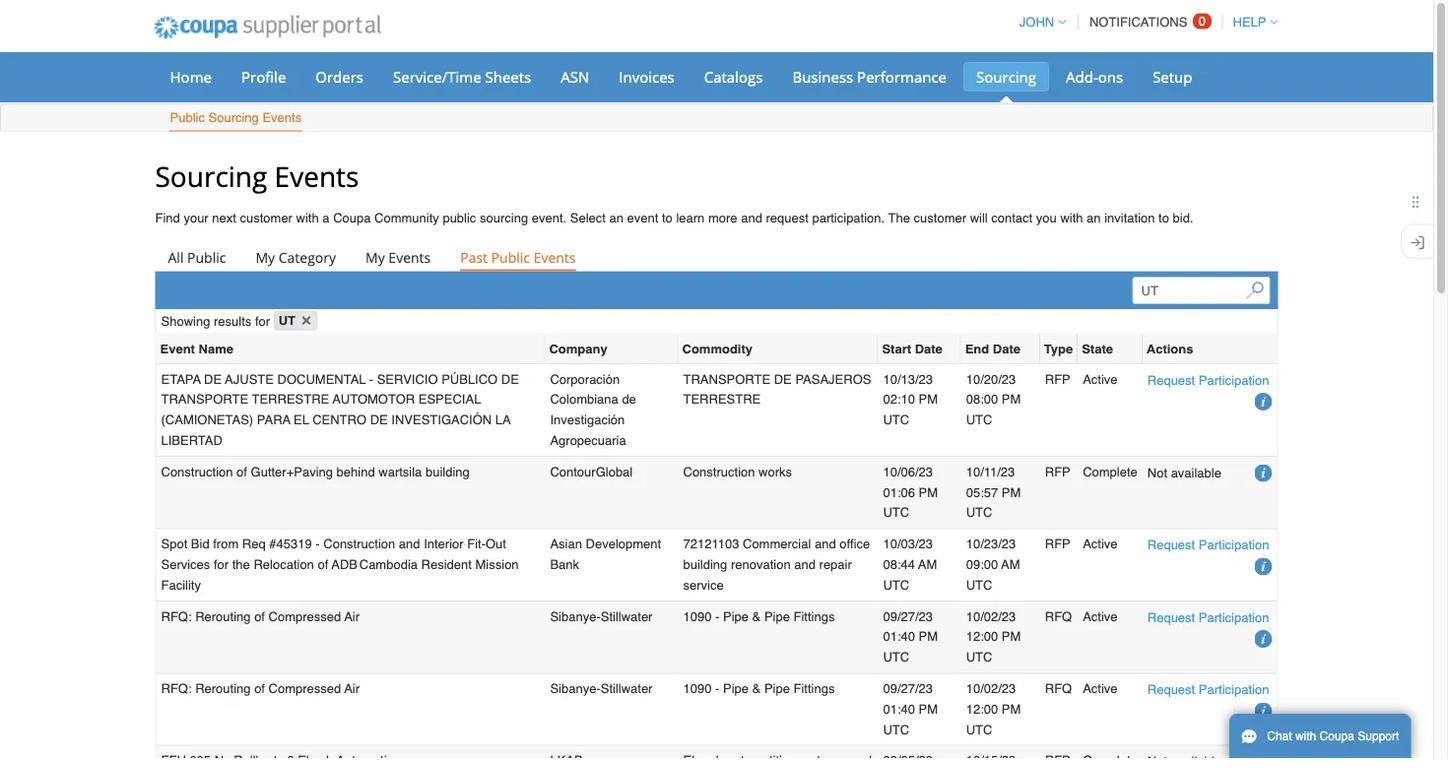 Task type: locate. For each thing, give the bounding box(es) containing it.
1 vertical spatial rfp
[[1046, 465, 1071, 480]]

0 vertical spatial 1090
[[684, 610, 712, 624]]

1 horizontal spatial customer
[[914, 211, 967, 226]]

events up a
[[275, 157, 359, 195]]

utc inside 10/06/23 01:06 pm utc
[[884, 506, 910, 521]]

am down 10/03/23
[[919, 558, 938, 572]]

2 terrestre from the left
[[684, 393, 761, 407]]

1 horizontal spatial for
[[255, 314, 270, 329]]

1 fittings from the top
[[794, 610, 835, 624]]

public for all
[[187, 248, 226, 266]]

commodity
[[683, 342, 753, 357]]

event
[[160, 342, 195, 357]]

4 participation from the top
[[1199, 683, 1270, 698]]

the
[[232, 558, 250, 572]]

0 horizontal spatial coupa
[[333, 211, 371, 226]]

sourcing for sourcing
[[977, 67, 1037, 87]]

building inside '72121103 commercial and office building renovation and repair service'
[[684, 558, 728, 572]]

0 vertical spatial 10/02/23
[[967, 610, 1016, 624]]

1 1090 from the top
[[684, 610, 712, 624]]

my down community
[[366, 248, 385, 266]]

1 horizontal spatial am
[[1002, 558, 1021, 572]]

1 vertical spatial rfq: rerouting of compressed air
[[161, 682, 360, 697]]

2 air from the top
[[345, 682, 360, 697]]

2 12:00 from the top
[[967, 702, 999, 717]]

1 vertical spatial sibanye-
[[550, 682, 601, 697]]

am inside 10/23/23 09:00 am utc
[[1002, 558, 1021, 572]]

0 vertical spatial &
[[753, 610, 761, 624]]

coupa right a
[[333, 211, 371, 226]]

stillwater
[[601, 610, 653, 624], [601, 682, 653, 697]]

0 vertical spatial compressed
[[269, 610, 341, 624]]

req
[[242, 537, 266, 552]]

4 request from the top
[[1148, 683, 1196, 698]]

and left repair
[[795, 558, 816, 572]]

1090 for first request participation button from the bottom of the page
[[684, 682, 712, 697]]

0 horizontal spatial my
[[256, 248, 275, 266]]

10/02/23
[[967, 610, 1016, 624], [967, 682, 1016, 697]]

adb cambodia
[[332, 558, 418, 572]]

2 vertical spatial sourcing
[[155, 157, 267, 195]]

1 vertical spatial coupa
[[1320, 730, 1355, 744]]

1 horizontal spatial coupa
[[1320, 730, 1355, 744]]

1 request participation from the top
[[1148, 373, 1270, 388]]

add-
[[1066, 67, 1099, 87]]

1 vertical spatial 10/02/23
[[967, 682, 1016, 697]]

0 vertical spatial 01:40
[[884, 630, 916, 645]]

transporte inside etapa de ajuste documental - servicio público de transporte terrestre automotor especial (camionetas) para el centro de investigación la libertad
[[161, 393, 248, 407]]

1 vertical spatial &
[[753, 682, 761, 697]]

agropecuaria
[[550, 434, 627, 448]]

end
[[966, 342, 990, 357]]

1 & from the top
[[753, 610, 761, 624]]

2 request participation from the top
[[1148, 538, 1270, 553]]

2 stillwater from the top
[[601, 682, 653, 697]]

0 vertical spatial fittings
[[794, 610, 835, 624]]

1 vertical spatial 12:00
[[967, 702, 999, 717]]

1 horizontal spatial date
[[993, 342, 1021, 357]]

for left the the
[[214, 558, 229, 572]]

building up service
[[684, 558, 728, 572]]

0 horizontal spatial transporte
[[161, 393, 248, 407]]

start date button
[[883, 339, 943, 360]]

0 horizontal spatial terrestre
[[252, 393, 329, 407]]

and right more
[[741, 211, 763, 226]]

0 vertical spatial rfq
[[1046, 610, 1073, 624]]

1 vertical spatial 09/27/23
[[884, 682, 933, 697]]

1 vertical spatial rerouting
[[195, 682, 251, 697]]

1 01:40 from the top
[[884, 630, 916, 645]]

0 vertical spatial rfq:
[[161, 610, 192, 624]]

fittings
[[794, 610, 835, 624], [794, 682, 835, 697]]

with
[[296, 211, 319, 226], [1061, 211, 1084, 226], [1296, 730, 1317, 744]]

2 1090 - pipe & pipe fittings from the top
[[684, 682, 835, 697]]

utc inside 10/23/23 09:00 am utc
[[967, 578, 993, 593]]

3 rfp from the top
[[1046, 537, 1071, 552]]

showing
[[161, 314, 210, 329]]

fittings for third request participation button
[[794, 610, 835, 624]]

service
[[684, 578, 724, 593]]

1 horizontal spatial construction
[[324, 537, 395, 552]]

customer left 'will'
[[914, 211, 967, 226]]

72121103
[[684, 537, 740, 552]]

2 date from the left
[[993, 342, 1021, 357]]

libertad
[[161, 434, 223, 448]]

0 vertical spatial stillwater
[[601, 610, 653, 624]]

end date
[[966, 342, 1021, 357]]

09/27/23
[[884, 610, 933, 624], [884, 682, 933, 697]]

1 09/27/23 from the top
[[884, 610, 933, 624]]

0 vertical spatial for
[[255, 314, 270, 329]]

09:00
[[967, 558, 999, 572]]

especial
[[419, 393, 481, 407]]

public sourcing events
[[170, 110, 302, 125]]

0 vertical spatial coupa
[[333, 211, 371, 226]]

0 horizontal spatial to
[[662, 211, 673, 226]]

2 & from the top
[[753, 682, 761, 697]]

construction for construction works
[[684, 465, 755, 480]]

1 rfp from the top
[[1046, 372, 1071, 387]]

a
[[323, 211, 330, 226]]

0 vertical spatial rerouting
[[195, 610, 251, 624]]

0 vertical spatial 12:00
[[967, 630, 999, 645]]

1 am from the left
[[919, 558, 938, 572]]

0 horizontal spatial date
[[915, 342, 943, 357]]

past
[[460, 248, 488, 266]]

1 vertical spatial sourcing
[[208, 110, 259, 125]]

1 vertical spatial stillwater
[[601, 682, 653, 697]]

1 date from the left
[[915, 342, 943, 357]]

0 vertical spatial sibanye-stillwater
[[550, 610, 653, 624]]

2 horizontal spatial construction
[[684, 465, 755, 480]]

1 sibanye-stillwater from the top
[[550, 610, 653, 624]]

actions button
[[1147, 339, 1194, 360]]

0 horizontal spatial for
[[214, 558, 229, 572]]

terrestre up el
[[252, 393, 329, 407]]

am down the 10/23/23 on the right bottom
[[1002, 558, 1021, 572]]

0 vertical spatial transporte
[[684, 372, 771, 387]]

to left bid.
[[1159, 211, 1170, 226]]

2 an from the left
[[1087, 211, 1102, 226]]

el
[[294, 413, 309, 428]]

2 am from the left
[[1002, 558, 1021, 572]]

1 vertical spatial transporte
[[161, 393, 248, 407]]

2 customer from the left
[[914, 211, 967, 226]]

with inside chat with coupa support button
[[1296, 730, 1317, 744]]

sibanye-stillwater
[[550, 610, 653, 624], [550, 682, 653, 697]]

0 horizontal spatial an
[[610, 211, 624, 226]]

an left invitation
[[1087, 211, 1102, 226]]

add-ons link
[[1054, 62, 1137, 92]]

investigación
[[392, 413, 492, 428]]

an left event
[[610, 211, 624, 226]]

am
[[919, 558, 938, 572], [1002, 558, 1021, 572]]

construction left works
[[684, 465, 755, 480]]

-
[[369, 372, 374, 387], [316, 537, 320, 552], [716, 610, 720, 624], [716, 682, 720, 697]]

2 sibanye-stillwater from the top
[[550, 682, 653, 697]]

de inside transporte de pasajeros terrestre
[[774, 372, 792, 387]]

1 my from the left
[[256, 248, 275, 266]]

#45319
[[269, 537, 312, 552]]

0 horizontal spatial construction
[[161, 465, 233, 480]]

rfp right the 10/23/23 on the right bottom
[[1046, 537, 1071, 552]]

1 12:00 from the top
[[967, 630, 999, 645]]

2 active from the top
[[1083, 537, 1118, 552]]

construction of gutter+paving behind wartsila building
[[161, 465, 470, 480]]

01:06
[[884, 485, 916, 500]]

rfp for 10/20/23 08:00 pm utc
[[1046, 372, 1071, 387]]

of
[[237, 465, 247, 480], [318, 558, 329, 572], [254, 610, 265, 624], [254, 682, 265, 697]]

0 vertical spatial 09/27/23
[[884, 610, 933, 624]]

1 customer from the left
[[240, 211, 293, 226]]

sourcing down profile link
[[208, 110, 259, 125]]

sheets
[[485, 67, 531, 87]]

with right 'chat'
[[1296, 730, 1317, 744]]

2 vertical spatial rfp
[[1046, 537, 1071, 552]]

spot bid from req #45319 - construction and interior fit-out services for the relocation of adb cambodia resident mission facility
[[161, 537, 519, 593]]

navigation
[[1011, 3, 1279, 41]]

2 compressed from the top
[[269, 682, 341, 697]]

rfp left complete
[[1046, 465, 1071, 480]]

pm
[[919, 393, 938, 407], [1002, 393, 1021, 407], [919, 485, 938, 500], [1002, 485, 1021, 500], [919, 630, 938, 645], [1002, 630, 1021, 645], [919, 702, 938, 717], [1002, 702, 1021, 717]]

business performance
[[793, 67, 947, 87]]

ons
[[1099, 67, 1124, 87]]

09/27/23 01:40 pm utc
[[884, 610, 938, 665], [884, 682, 938, 738]]

of inside spot bid from req #45319 - construction and interior fit-out services for the relocation of adb cambodia resident mission facility
[[318, 558, 329, 572]]

1 horizontal spatial my
[[366, 248, 385, 266]]

public right 'all'
[[187, 248, 226, 266]]

and up repair
[[815, 537, 836, 552]]

documental
[[277, 372, 366, 387]]

12:00
[[967, 630, 999, 645], [967, 702, 999, 717]]

sourcing down john
[[977, 67, 1037, 87]]

invoices link
[[606, 62, 688, 92]]

3 request from the top
[[1148, 611, 1196, 625]]

sourcing up next
[[155, 157, 267, 195]]

transporte down commodity button
[[684, 372, 771, 387]]

0 vertical spatial air
[[345, 610, 360, 624]]

and left the interior
[[399, 537, 420, 552]]

1 vertical spatial for
[[214, 558, 229, 572]]

1 horizontal spatial terrestre
[[684, 393, 761, 407]]

for left "ut"
[[255, 314, 270, 329]]

date right start
[[915, 342, 943, 357]]

notifications 0
[[1090, 14, 1206, 30]]

event name
[[160, 342, 234, 357]]

1 horizontal spatial building
[[684, 558, 728, 572]]

0 vertical spatial 1090 - pipe & pipe fittings
[[684, 610, 835, 624]]

with right you
[[1061, 211, 1084, 226]]

10/20/23 08:00 pm utc
[[967, 372, 1021, 428]]

events
[[263, 110, 302, 125], [275, 157, 359, 195], [389, 248, 431, 266], [534, 248, 576, 266]]

1 horizontal spatial an
[[1087, 211, 1102, 226]]

my left "category"
[[256, 248, 275, 266]]

resident
[[421, 558, 472, 572]]

my for my events
[[366, 248, 385, 266]]

air
[[345, 610, 360, 624], [345, 682, 360, 697]]

0
[[1199, 14, 1206, 29]]

tab list
[[155, 243, 1279, 271]]

performance
[[858, 67, 947, 87]]

clear filter image
[[298, 312, 315, 330]]

de left pasajeros
[[774, 372, 792, 387]]

2 1090 from the top
[[684, 682, 712, 697]]

to left learn
[[662, 211, 673, 226]]

0 vertical spatial sibanye-
[[550, 610, 601, 624]]

construction down libertad
[[161, 465, 233, 480]]

public right past
[[491, 248, 530, 266]]

transporte up the (camionetas)
[[161, 393, 248, 407]]

help link
[[1225, 15, 1279, 30]]

0 vertical spatial rfq: rerouting of compressed air
[[161, 610, 360, 624]]

2 rfp from the top
[[1046, 465, 1071, 480]]

start date
[[883, 342, 943, 357]]

0 vertical spatial rfp
[[1046, 372, 1071, 387]]

coupa left support
[[1320, 730, 1355, 744]]

utc inside 10/20/23 08:00 pm utc
[[967, 413, 993, 428]]

de down name
[[204, 372, 222, 387]]

transporte inside transporte de pasajeros terrestre
[[684, 372, 771, 387]]

fittings for first request participation button from the bottom of the page
[[794, 682, 835, 697]]

my events link
[[353, 243, 444, 271]]

setup link
[[1140, 62, 1206, 92]]

2 participation from the top
[[1199, 538, 1270, 553]]

navigation containing notifications 0
[[1011, 3, 1279, 41]]

event name button
[[160, 339, 234, 360]]

10/02/23 12:00 pm utc
[[967, 610, 1021, 665], [967, 682, 1021, 738]]

1 rfq: rerouting of compressed air from the top
[[161, 610, 360, 624]]

1 vertical spatial air
[[345, 682, 360, 697]]

utc
[[884, 413, 910, 428], [967, 413, 993, 428], [884, 506, 910, 521], [967, 506, 993, 521], [884, 578, 910, 593], [967, 578, 993, 593], [884, 651, 910, 665], [967, 651, 993, 665], [884, 723, 910, 738], [967, 723, 993, 738]]

terrestre inside etapa de ajuste documental - servicio público de transporte terrestre automotor especial (camionetas) para el centro de investigación la libertad
[[252, 393, 329, 407]]

0 horizontal spatial am
[[919, 558, 938, 572]]

sourcing inside 'link'
[[977, 67, 1037, 87]]

transporte
[[684, 372, 771, 387], [161, 393, 248, 407]]

1 horizontal spatial transporte
[[684, 372, 771, 387]]

1 vertical spatial fittings
[[794, 682, 835, 697]]

0 vertical spatial sourcing
[[977, 67, 1037, 87]]

2 my from the left
[[366, 248, 385, 266]]

customer
[[240, 211, 293, 226], [914, 211, 967, 226]]

profile link
[[229, 62, 299, 92]]

1 vertical spatial rfq:
[[161, 682, 192, 697]]

not available
[[1148, 466, 1222, 480]]

2 request participation button from the top
[[1148, 535, 1270, 556]]

1 vertical spatial 10/02/23 12:00 pm utc
[[967, 682, 1021, 738]]

find your next customer with a coupa community public sourcing event. select an event to learn more and request participation. the customer will contact you with an invitation to bid.
[[155, 211, 1194, 226]]

0 vertical spatial building
[[426, 465, 470, 480]]

0 horizontal spatial customer
[[240, 211, 293, 226]]

1 rfq: from the top
[[161, 610, 192, 624]]

0 vertical spatial 09/27/23 01:40 pm utc
[[884, 610, 938, 665]]

sourcing for sourcing events
[[155, 157, 267, 195]]

1 vertical spatial compressed
[[269, 682, 341, 697]]

1 horizontal spatial to
[[1159, 211, 1170, 226]]

1 rfq from the top
[[1046, 610, 1073, 624]]

1 vertical spatial rfq
[[1046, 682, 1073, 697]]

construction inside spot bid from req #45319 - construction and interior fit-out services for the relocation of adb cambodia resident mission facility
[[324, 537, 395, 552]]

terrestre
[[252, 393, 329, 407], [684, 393, 761, 407]]

0 vertical spatial 10/02/23 12:00 pm utc
[[967, 610, 1021, 665]]

2 sibanye- from the top
[[550, 682, 601, 697]]

company
[[549, 342, 608, 357]]

corporación
[[550, 372, 620, 387]]

1 vertical spatial 1090 - pipe & pipe fittings
[[684, 682, 835, 697]]

1 09/27/23 01:40 pm utc from the top
[[884, 610, 938, 665]]

1 active from the top
[[1083, 372, 1118, 387]]

2 horizontal spatial with
[[1296, 730, 1317, 744]]

my category
[[256, 248, 336, 266]]

rfq:
[[161, 610, 192, 624], [161, 682, 192, 697]]

1 terrestre from the left
[[252, 393, 329, 407]]

am inside 10/03/23 08:44 am utc
[[919, 558, 938, 572]]

customer right next
[[240, 211, 293, 226]]

1 vertical spatial sibanye-stillwater
[[550, 682, 653, 697]]

2 01:40 from the top
[[884, 702, 916, 717]]

building right wartsila
[[426, 465, 470, 480]]

my category link
[[243, 243, 349, 271]]

for
[[255, 314, 270, 329], [214, 558, 229, 572]]

tab list containing all public
[[155, 243, 1279, 271]]

1 vertical spatial building
[[684, 558, 728, 572]]

1 rerouting from the top
[[195, 610, 251, 624]]

1 vertical spatial 09/27/23 01:40 pm utc
[[884, 682, 938, 738]]

4 request participation button from the top
[[1148, 680, 1270, 701]]

search image
[[1247, 282, 1265, 299]]

coupa inside button
[[1320, 730, 1355, 744]]

an
[[610, 211, 624, 226], [1087, 211, 1102, 226]]

with left a
[[296, 211, 319, 226]]

end date button
[[966, 339, 1021, 360]]

2 fittings from the top
[[794, 682, 835, 697]]

2 rfq from the top
[[1046, 682, 1073, 697]]

your
[[184, 211, 209, 226]]

date right end
[[993, 342, 1021, 357]]

2 10/02/23 12:00 pm utc from the top
[[967, 682, 1021, 738]]

terrestre down commodity button
[[684, 393, 761, 407]]

1 vertical spatial 01:40
[[884, 702, 916, 717]]

rfp down type button
[[1046, 372, 1071, 387]]

01:40
[[884, 630, 916, 645], [884, 702, 916, 717]]

community
[[375, 211, 439, 226]]

pasajeros
[[796, 372, 872, 387]]

event.
[[532, 211, 567, 226]]

construction up adb cambodia
[[324, 537, 395, 552]]

1 vertical spatial 1090
[[684, 682, 712, 697]]

10/11/23 05:57 pm utc
[[967, 465, 1021, 521]]

renovation
[[731, 558, 791, 572]]

bid.
[[1173, 211, 1194, 226]]



Task type: vqa. For each thing, say whether or not it's contained in the screenshot.


Task type: describe. For each thing, give the bounding box(es) containing it.
3 request participation button from the top
[[1148, 608, 1270, 628]]

1 air from the top
[[345, 610, 360, 624]]

date for end date
[[993, 342, 1021, 357]]

type
[[1045, 342, 1073, 357]]

rfp for 10/11/23 05:57 pm utc
[[1046, 465, 1071, 480]]

setup
[[1153, 67, 1193, 87]]

interior
[[424, 537, 464, 552]]

construction for construction of gutter+paving behind wartsila building
[[161, 465, 233, 480]]

my for my category
[[256, 248, 275, 266]]

2 request from the top
[[1148, 538, 1196, 553]]

name
[[199, 342, 234, 357]]

and inside spot bid from req #45319 - construction and interior fit-out services for the relocation of adb cambodia resident mission facility
[[399, 537, 420, 552]]

corporación colombiana de investigación agropecuaria
[[550, 372, 637, 448]]

10/06/23
[[884, 465, 933, 480]]

- inside etapa de ajuste documental - servicio público de transporte terrestre automotor especial (camionetas) para el centro de investigación la libertad
[[369, 372, 374, 387]]

all
[[168, 248, 184, 266]]

pm inside 10/13/23 02:10 pm utc
[[919, 393, 938, 407]]

pm inside 10/11/23 05:57 pm utc
[[1002, 485, 1021, 500]]

am for 10/03/23
[[919, 558, 938, 572]]

2 09/27/23 01:40 pm utc from the top
[[884, 682, 938, 738]]

2 to from the left
[[1159, 211, 1170, 226]]

contourglobal
[[550, 465, 633, 480]]

type state
[[1045, 342, 1114, 357]]

- inside spot bid from req #45319 - construction and interior fit-out services for the relocation of adb cambodia resident mission facility
[[316, 537, 320, 552]]

0 horizontal spatial building
[[426, 465, 470, 480]]

help
[[1234, 15, 1267, 30]]

1 participation from the top
[[1199, 373, 1270, 388]]

commercial
[[743, 537, 812, 552]]

1 1090 - pipe & pipe fittings from the top
[[684, 610, 835, 624]]

sibanye-stillwater for third request participation button
[[550, 610, 653, 624]]

invoices
[[619, 67, 675, 87]]

3 participation from the top
[[1199, 611, 1270, 625]]

john
[[1020, 15, 1055, 30]]

select
[[570, 211, 606, 226]]

08:44
[[884, 558, 916, 572]]

service/time
[[393, 67, 482, 87]]

investigación
[[550, 413, 625, 428]]

catalogs link
[[692, 62, 776, 92]]

construction works
[[684, 465, 792, 480]]

& for first request participation button from the bottom of the page
[[753, 682, 761, 697]]

for inside spot bid from req #45319 - construction and interior fit-out services for the relocation of adb cambodia resident mission facility
[[214, 558, 229, 572]]

1090 for third request participation button
[[684, 610, 712, 624]]

1 request participation button from the top
[[1148, 370, 1270, 391]]

0 horizontal spatial with
[[296, 211, 319, 226]]

notifications
[[1090, 15, 1188, 30]]

gutter+paving
[[251, 465, 333, 480]]

development
[[586, 537, 661, 552]]

& for third request participation button
[[753, 610, 761, 624]]

company button
[[549, 339, 608, 360]]

profile
[[241, 67, 286, 87]]

actions
[[1147, 342, 1194, 357]]

72121103 commercial and office building renovation and repair service
[[684, 537, 871, 593]]

bid
[[191, 537, 210, 552]]

am for 10/23/23
[[1002, 558, 1021, 572]]

2 rfq: rerouting of compressed air from the top
[[161, 682, 360, 697]]

1 an from the left
[[610, 211, 624, 226]]

available
[[1172, 466, 1222, 480]]

transporte de pasajeros terrestre
[[684, 372, 872, 407]]

2 09/27/23 from the top
[[884, 682, 933, 697]]

behind
[[337, 465, 375, 480]]

1 10/02/23 from the top
[[967, 610, 1016, 624]]

public sourcing events link
[[169, 106, 303, 132]]

asian
[[550, 537, 582, 552]]

home
[[170, 67, 212, 87]]

3 active from the top
[[1083, 610, 1118, 624]]

add-ons
[[1066, 67, 1124, 87]]

utc inside 10/13/23 02:10 pm utc
[[884, 413, 910, 428]]

sourcing link
[[964, 62, 1050, 92]]

sourcing
[[480, 211, 528, 226]]

catalogs
[[704, 67, 763, 87]]

event
[[627, 211, 659, 226]]

more
[[709, 211, 738, 226]]

public down home link
[[170, 110, 205, 125]]

10/13/23
[[884, 372, 933, 387]]

3 request participation from the top
[[1148, 611, 1270, 625]]

de right público
[[502, 372, 519, 387]]

my events
[[366, 248, 431, 266]]

orders link
[[303, 62, 377, 92]]

fit-
[[467, 537, 486, 552]]

next
[[212, 211, 236, 226]]

de down the automotor
[[370, 413, 388, 428]]

all public
[[168, 248, 226, 266]]

1 stillwater from the top
[[601, 610, 653, 624]]

state button
[[1082, 339, 1114, 360]]

participation.
[[813, 211, 885, 226]]

sibanye-stillwater for first request participation button from the bottom of the page
[[550, 682, 653, 697]]

pm inside 10/20/23 08:00 pm utc
[[1002, 393, 1021, 407]]

category
[[279, 248, 336, 266]]

events down profile link
[[263, 110, 302, 125]]

terrestre inside transporte de pasajeros terrestre
[[684, 393, 761, 407]]

asian development bank
[[550, 537, 661, 572]]

sourcing events
[[155, 157, 359, 195]]

1 compressed from the top
[[269, 610, 341, 624]]

coupa supplier portal image
[[140, 3, 394, 52]]

para
[[257, 413, 291, 428]]

public for past
[[491, 248, 530, 266]]

past public events link
[[448, 243, 589, 271]]

01:40 for first request participation button from the bottom of the page
[[884, 702, 916, 717]]

1 sibanye- from the top
[[550, 610, 601, 624]]

2 10/02/23 from the top
[[967, 682, 1016, 697]]

1 horizontal spatial with
[[1061, 211, 1084, 226]]

10/03/23 08:44 am utc
[[884, 537, 938, 593]]

john link
[[1011, 15, 1067, 30]]

Search text field
[[1133, 277, 1271, 304]]

público
[[442, 372, 498, 387]]

past public events
[[460, 248, 576, 266]]

05:57
[[967, 485, 999, 500]]

rfp for 10/23/23 09:00 am utc
[[1046, 537, 1071, 552]]

date for start date
[[915, 342, 943, 357]]

events down 'event.'
[[534, 248, 576, 266]]

not
[[1148, 466, 1168, 480]]

1 10/02/23 12:00 pm utc from the top
[[967, 610, 1021, 665]]

etapa de ajuste documental - servicio público de transporte terrestre automotor especial (camionetas) para el centro de investigación la libertad
[[161, 372, 519, 448]]

contact
[[992, 211, 1033, 226]]

2 rerouting from the top
[[195, 682, 251, 697]]

business
[[793, 67, 854, 87]]

utc inside 10/11/23 05:57 pm utc
[[967, 506, 993, 521]]

2 rfq: from the top
[[161, 682, 192, 697]]

ut
[[279, 314, 296, 329]]

centro
[[313, 413, 367, 428]]

10/06/23 01:06 pm utc
[[884, 465, 938, 521]]

out
[[486, 537, 507, 552]]

01:40 for third request participation button
[[884, 630, 916, 645]]

asn
[[561, 67, 590, 87]]

4 request participation from the top
[[1148, 683, 1270, 698]]

utc inside 10/03/23 08:44 am utc
[[884, 578, 910, 593]]

state
[[1082, 342, 1114, 357]]

type button
[[1045, 339, 1073, 360]]

automotor
[[333, 393, 415, 407]]

4 active from the top
[[1083, 682, 1118, 697]]

10/23/23
[[967, 537, 1016, 552]]

1 request from the top
[[1148, 373, 1196, 388]]

1 to from the left
[[662, 211, 673, 226]]

works
[[759, 465, 792, 480]]

pm inside 10/06/23 01:06 pm utc
[[919, 485, 938, 500]]

events down community
[[389, 248, 431, 266]]

find
[[155, 211, 180, 226]]



